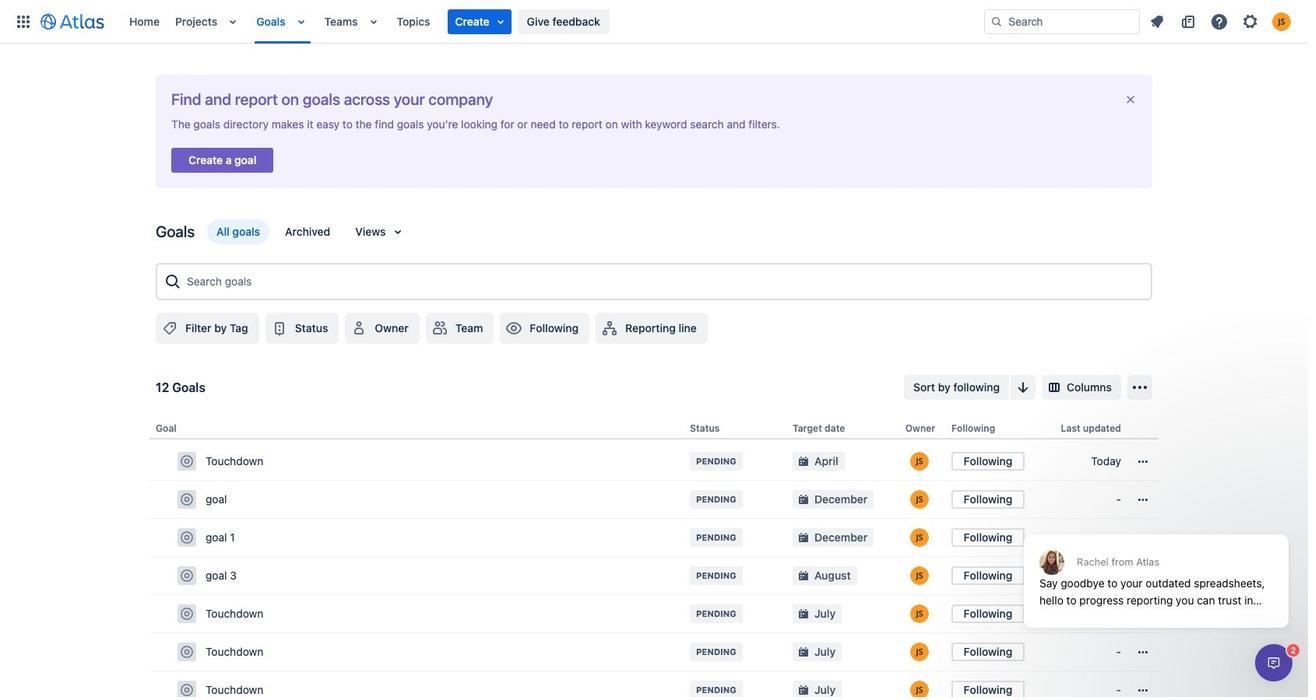 Task type: vqa. For each thing, say whether or not it's contained in the screenshot.
BANNER
yes



Task type: locate. For each thing, give the bounding box(es) containing it.
0 vertical spatial touchdown image
[[181, 608, 193, 621]]

goal image
[[181, 494, 193, 506]]

list item
[[447, 9, 511, 34]]

touchdown image
[[181, 608, 193, 621], [181, 646, 193, 659], [181, 685, 193, 697]]

label image
[[160, 319, 179, 338]]

search goals image
[[164, 273, 182, 291]]

1 vertical spatial touchdown image
[[181, 646, 193, 659]]

1 vertical spatial dialog
[[1255, 645, 1293, 682]]

0 horizontal spatial list
[[121, 0, 984, 43]]

None search field
[[984, 9, 1140, 34]]

3 touchdown image from the top
[[181, 685, 193, 697]]

dialog
[[1016, 497, 1297, 640], [1255, 645, 1293, 682]]

list
[[121, 0, 984, 43], [1143, 9, 1299, 34]]

2 vertical spatial touchdown image
[[181, 685, 193, 697]]

touchdown image
[[181, 456, 193, 468]]

Search field
[[984, 9, 1140, 34]]

status image
[[270, 319, 289, 338]]

banner
[[0, 0, 1308, 44]]

switch to... image
[[14, 12, 33, 31]]

account image
[[1272, 12, 1291, 31]]

1 horizontal spatial list
[[1143, 9, 1299, 34]]



Task type: describe. For each thing, give the bounding box(es) containing it.
list item inside top element
[[447, 9, 511, 34]]

2 touchdown image from the top
[[181, 646, 193, 659]]

settings image
[[1241, 12, 1260, 31]]

search image
[[991, 15, 1003, 28]]

1 touchdown image from the top
[[181, 608, 193, 621]]

goal 1 image
[[181, 532, 193, 544]]

goal 3 image
[[181, 570, 193, 583]]

following image
[[505, 319, 524, 338]]

notifications image
[[1148, 12, 1166, 31]]

close banner image
[[1124, 93, 1137, 106]]

help image
[[1210, 12, 1229, 31]]

0 vertical spatial dialog
[[1016, 497, 1297, 640]]

top element
[[9, 0, 984, 43]]

reverse sort order image
[[1014, 378, 1033, 397]]

Search goals field
[[182, 268, 1145, 296]]



